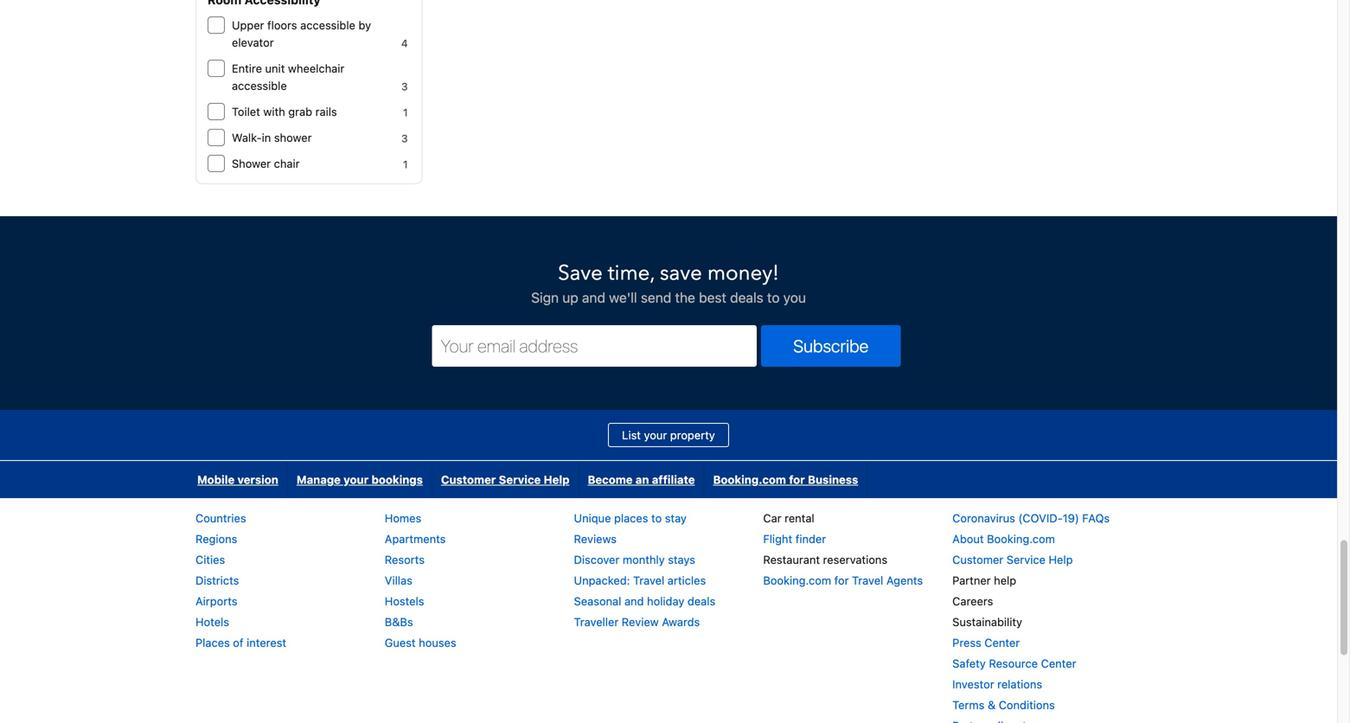 Task type: describe. For each thing, give the bounding box(es) containing it.
unique places to stay link
[[574, 512, 687, 525]]

walk-
[[232, 131, 262, 144]]

unique places to stay reviews discover monthly stays unpacked: travel articles seasonal and holiday deals traveller review awards
[[574, 512, 716, 629]]

terms
[[953, 699, 985, 712]]

booking.com inside coronavirus (covid-19) faqs about booking.com customer service help partner help careers sustainability press center safety resource center investor relations terms & conditions
[[987, 533, 1056, 546]]

list
[[622, 429, 641, 442]]

guest houses link
[[385, 636, 457, 649]]

19)
[[1063, 512, 1080, 525]]

bookings
[[372, 473, 423, 486]]

seasonal and holiday deals link
[[574, 595, 716, 608]]

relations
[[998, 678, 1043, 691]]

booking.com for business link
[[705, 461, 867, 498]]

sustainability link
[[953, 616, 1023, 629]]

villas link
[[385, 574, 413, 587]]

houses
[[419, 636, 457, 649]]

booking.com for business
[[713, 473, 859, 486]]

about booking.com link
[[953, 533, 1056, 546]]

awards
[[662, 616, 700, 629]]

villas
[[385, 574, 413, 587]]

booking.com for travel agents link
[[764, 574, 923, 587]]

upper floors accessible by elevator
[[232, 19, 371, 49]]

careers
[[953, 595, 994, 608]]

4
[[401, 37, 408, 49]]

restaurant reservations link
[[764, 553, 888, 566]]

by
[[359, 19, 371, 32]]

grab
[[288, 105, 312, 118]]

safety
[[953, 657, 986, 670]]

stays
[[668, 553, 696, 566]]

monthly
[[623, 553, 665, 566]]

to inside unique places to stay reviews discover monthly stays unpacked: travel articles seasonal and holiday deals traveller review awards
[[652, 512, 662, 525]]

investor
[[953, 678, 995, 691]]

version
[[238, 473, 279, 486]]

places of interest link
[[196, 636, 286, 649]]

manage your bookings
[[297, 473, 423, 486]]

hostels link
[[385, 595, 424, 608]]

the
[[675, 289, 696, 306]]

unit
[[265, 62, 285, 75]]

0 horizontal spatial service
[[499, 473, 541, 486]]

homes apartments resorts villas hostels b&bs guest houses
[[385, 512, 457, 649]]

discover monthly stays link
[[574, 553, 696, 566]]

careers link
[[953, 595, 994, 608]]

1 for shower chair
[[403, 158, 408, 170]]

articles
[[668, 574, 706, 587]]

hotels
[[196, 616, 229, 629]]

money!
[[708, 259, 780, 288]]

list your property
[[622, 429, 715, 442]]

your for manage
[[344, 473, 369, 486]]

accessible inside 'upper floors accessible by elevator'
[[300, 19, 356, 32]]

elevator
[[232, 36, 274, 49]]

affiliate
[[652, 473, 695, 486]]

property
[[670, 429, 715, 442]]

reservations
[[823, 553, 888, 566]]

upper
[[232, 19, 264, 32]]

rental
[[785, 512, 815, 525]]

list your property link
[[609, 423, 729, 447]]

you
[[784, 289, 806, 306]]

shower
[[274, 131, 312, 144]]

0 horizontal spatial for
[[789, 473, 805, 486]]

(covid-
[[1019, 512, 1063, 525]]

send
[[641, 289, 672, 306]]

to inside save time, save money! sign up and we'll send the best deals to you
[[768, 289, 780, 306]]

we'll
[[609, 289, 637, 306]]

deals inside unique places to stay reviews discover monthly stays unpacked: travel articles seasonal and holiday deals traveller review awards
[[688, 595, 716, 608]]

resorts
[[385, 553, 425, 566]]

wheelchair
[[288, 62, 345, 75]]

Your email address email field
[[432, 325, 757, 367]]

time,
[[608, 259, 655, 288]]

cities link
[[196, 553, 225, 566]]

districts
[[196, 574, 239, 587]]

partner
[[953, 574, 991, 587]]

unique
[[574, 512, 611, 525]]

up
[[563, 289, 579, 306]]

resource
[[989, 657, 1038, 670]]

reviews link
[[574, 533, 617, 546]]

navigation inside save time, save money! 'footer'
[[189, 461, 868, 498]]

b&bs link
[[385, 616, 413, 629]]

business
[[808, 473, 859, 486]]

for inside car rental flight finder restaurant reservations booking.com for travel agents
[[835, 574, 849, 587]]

countries link
[[196, 512, 246, 525]]



Task type: locate. For each thing, give the bounding box(es) containing it.
0 horizontal spatial travel
[[633, 574, 665, 587]]

save
[[660, 259, 703, 288]]

1 horizontal spatial service
[[1007, 553, 1046, 566]]

0 vertical spatial 1
[[403, 106, 408, 119]]

3 for entire unit wheelchair accessible
[[402, 80, 408, 93]]

deals
[[730, 289, 764, 306], [688, 595, 716, 608]]

travel down reservations
[[852, 574, 884, 587]]

for
[[789, 473, 805, 486], [835, 574, 849, 587]]

help left become
[[544, 473, 570, 486]]

with
[[263, 105, 285, 118]]

customer service help
[[441, 473, 570, 486]]

shower
[[232, 157, 271, 170]]

1 vertical spatial deals
[[688, 595, 716, 608]]

help inside coronavirus (covid-19) faqs about booking.com customer service help partner help careers sustainability press center safety resource center investor relations terms & conditions
[[1049, 553, 1074, 566]]

to left the you
[[768, 289, 780, 306]]

center up 'resource'
[[985, 636, 1020, 649]]

2 3 from the top
[[402, 132, 408, 145]]

press center link
[[953, 636, 1020, 649]]

1 horizontal spatial customer
[[953, 553, 1004, 566]]

1 vertical spatial service
[[1007, 553, 1046, 566]]

save time, save money! footer
[[0, 215, 1338, 723]]

stay
[[665, 512, 687, 525]]

0 horizontal spatial deals
[[688, 595, 716, 608]]

1 vertical spatial accessible
[[232, 79, 287, 92]]

booking.com up car
[[713, 473, 787, 486]]

1 horizontal spatial deals
[[730, 289, 764, 306]]

homes
[[385, 512, 422, 525]]

0 horizontal spatial customer
[[441, 473, 496, 486]]

entire unit wheelchair accessible
[[232, 62, 345, 92]]

sustainability
[[953, 616, 1023, 629]]

districts link
[[196, 574, 239, 587]]

service inside coronavirus (covid-19) faqs about booking.com customer service help partner help careers sustainability press center safety resource center investor relations terms & conditions
[[1007, 553, 1046, 566]]

0 vertical spatial 3
[[402, 80, 408, 93]]

flight finder link
[[764, 533, 827, 546]]

0 horizontal spatial your
[[344, 473, 369, 486]]

1 horizontal spatial your
[[644, 429, 667, 442]]

coronavirus (covid-19) faqs about booking.com customer service help partner help careers sustainability press center safety resource center investor relations terms & conditions
[[953, 512, 1110, 712]]

discover
[[574, 553, 620, 566]]

1 vertical spatial customer service help link
[[953, 553, 1074, 566]]

navigation containing mobile version
[[189, 461, 868, 498]]

booking.com down restaurant
[[764, 574, 832, 587]]

your
[[644, 429, 667, 442], [344, 473, 369, 486]]

1 vertical spatial to
[[652, 512, 662, 525]]

apartments link
[[385, 533, 446, 546]]

and inside unique places to stay reviews discover monthly stays unpacked: travel articles seasonal and holiday deals traveller review awards
[[625, 595, 644, 608]]

customer service help link for become an affiliate
[[433, 461, 579, 498]]

booking.com inside car rental flight finder restaurant reservations booking.com for travel agents
[[764, 574, 832, 587]]

investor relations link
[[953, 678, 1043, 691]]

toilet
[[232, 105, 260, 118]]

save time, save money! sign up and we'll send the best deals to you
[[531, 259, 806, 306]]

1 travel from the left
[[633, 574, 665, 587]]

1 horizontal spatial center
[[1042, 657, 1077, 670]]

help
[[544, 473, 570, 486], [1049, 553, 1074, 566]]

for left business
[[789, 473, 805, 486]]

and right "up"
[[582, 289, 606, 306]]

car
[[764, 512, 782, 525]]

help down 19)
[[1049, 553, 1074, 566]]

b&bs
[[385, 616, 413, 629]]

customer up the partner
[[953, 553, 1004, 566]]

customer
[[441, 473, 496, 486], [953, 553, 1004, 566]]

0 vertical spatial service
[[499, 473, 541, 486]]

3
[[402, 80, 408, 93], [402, 132, 408, 145]]

1 vertical spatial 3
[[402, 132, 408, 145]]

coronavirus
[[953, 512, 1016, 525]]

mobile version link
[[189, 461, 287, 498]]

accessible
[[300, 19, 356, 32], [232, 79, 287, 92]]

0 vertical spatial for
[[789, 473, 805, 486]]

travel
[[633, 574, 665, 587], [852, 574, 884, 587]]

0 vertical spatial customer service help link
[[433, 461, 579, 498]]

1 horizontal spatial to
[[768, 289, 780, 306]]

holiday
[[647, 595, 685, 608]]

partner help link
[[953, 574, 1017, 587]]

0 vertical spatial accessible
[[300, 19, 356, 32]]

2 travel from the left
[[852, 574, 884, 587]]

0 vertical spatial to
[[768, 289, 780, 306]]

regions link
[[196, 533, 237, 546]]

deals down articles
[[688, 595, 716, 608]]

and inside save time, save money! sign up and we'll send the best deals to you
[[582, 289, 606, 306]]

in
[[262, 131, 271, 144]]

booking.com inside booking.com for business link
[[713, 473, 787, 486]]

for down reservations
[[835, 574, 849, 587]]

mobile
[[197, 473, 235, 486]]

1
[[403, 106, 408, 119], [403, 158, 408, 170]]

about
[[953, 533, 984, 546]]

travel inside unique places to stay reviews discover monthly stays unpacked: travel articles seasonal and holiday deals traveller review awards
[[633, 574, 665, 587]]

an
[[636, 473, 649, 486]]

1 1 from the top
[[403, 106, 408, 119]]

customer inside coronavirus (covid-19) faqs about booking.com customer service help partner help careers sustainability press center safety resource center investor relations terms & conditions
[[953, 553, 1004, 566]]

center
[[985, 636, 1020, 649], [1042, 657, 1077, 670]]

booking.com down coronavirus (covid-19) faqs link
[[987, 533, 1056, 546]]

0 horizontal spatial help
[[544, 473, 570, 486]]

0 vertical spatial customer
[[441, 473, 496, 486]]

walk-in shower
[[232, 131, 312, 144]]

1 for toilet with grab rails
[[403, 106, 408, 119]]

2 1 from the top
[[403, 158, 408, 170]]

sign
[[531, 289, 559, 306]]

car rental flight finder restaurant reservations booking.com for travel agents
[[764, 512, 923, 587]]

flight
[[764, 533, 793, 546]]

1 horizontal spatial accessible
[[300, 19, 356, 32]]

0 vertical spatial booking.com
[[713, 473, 787, 486]]

navigation
[[189, 461, 868, 498]]

1 vertical spatial booking.com
[[987, 533, 1056, 546]]

3 for walk-in shower
[[402, 132, 408, 145]]

0 horizontal spatial accessible
[[232, 79, 287, 92]]

faqs
[[1083, 512, 1110, 525]]

0 vertical spatial deals
[[730, 289, 764, 306]]

travel inside car rental flight finder restaurant reservations booking.com for travel agents
[[852, 574, 884, 587]]

0 horizontal spatial and
[[582, 289, 606, 306]]

become an affiliate link
[[579, 461, 704, 498]]

1 vertical spatial for
[[835, 574, 849, 587]]

become
[[588, 473, 633, 486]]

regions
[[196, 533, 237, 546]]

manage your bookings link
[[288, 461, 432, 498]]

1 horizontal spatial travel
[[852, 574, 884, 587]]

manage
[[297, 473, 341, 486]]

places
[[614, 512, 649, 525]]

of
[[233, 636, 244, 649]]

accessible left by
[[300, 19, 356, 32]]

customer service help link for partner help
[[953, 553, 1074, 566]]

accessible inside entire unit wheelchair accessible
[[232, 79, 287, 92]]

center up relations
[[1042, 657, 1077, 670]]

airports
[[196, 595, 238, 608]]

countries
[[196, 512, 246, 525]]

homes link
[[385, 512, 422, 525]]

1 horizontal spatial and
[[625, 595, 644, 608]]

help
[[994, 574, 1017, 587]]

terms & conditions link
[[953, 699, 1056, 712]]

deals inside save time, save money! sign up and we'll send the best deals to you
[[730, 289, 764, 306]]

press
[[953, 636, 982, 649]]

your right manage
[[344, 473, 369, 486]]

save
[[558, 259, 603, 288]]

1 vertical spatial 1
[[403, 158, 408, 170]]

1 3 from the top
[[402, 80, 408, 93]]

review
[[622, 616, 659, 629]]

coronavirus (covid-19) faqs link
[[953, 512, 1110, 525]]

1 horizontal spatial customer service help link
[[953, 553, 1074, 566]]

1 horizontal spatial help
[[1049, 553, 1074, 566]]

1 vertical spatial center
[[1042, 657, 1077, 670]]

subscribe
[[794, 336, 869, 356]]

accessible down the entire
[[232, 79, 287, 92]]

0 vertical spatial center
[[985, 636, 1020, 649]]

your right list
[[644, 429, 667, 442]]

your for list
[[644, 429, 667, 442]]

hotels link
[[196, 616, 229, 629]]

1 vertical spatial your
[[344, 473, 369, 486]]

airports link
[[196, 595, 238, 608]]

to
[[768, 289, 780, 306], [652, 512, 662, 525]]

customer right the bookings
[[441, 473, 496, 486]]

floors
[[267, 19, 297, 32]]

0 vertical spatial help
[[544, 473, 570, 486]]

1 vertical spatial customer
[[953, 553, 1004, 566]]

&
[[988, 699, 996, 712]]

booking.com
[[713, 473, 787, 486], [987, 533, 1056, 546], [764, 574, 832, 587]]

shower chair
[[232, 157, 300, 170]]

0 horizontal spatial center
[[985, 636, 1020, 649]]

deals down money!
[[730, 289, 764, 306]]

0 vertical spatial your
[[644, 429, 667, 442]]

traveller
[[574, 616, 619, 629]]

1 vertical spatial help
[[1049, 553, 1074, 566]]

0 horizontal spatial to
[[652, 512, 662, 525]]

and
[[582, 289, 606, 306], [625, 595, 644, 608]]

agents
[[887, 574, 923, 587]]

1 vertical spatial and
[[625, 595, 644, 608]]

0 vertical spatial and
[[582, 289, 606, 306]]

0 horizontal spatial customer service help link
[[433, 461, 579, 498]]

1 horizontal spatial for
[[835, 574, 849, 587]]

to left stay
[[652, 512, 662, 525]]

travel up seasonal and holiday deals link
[[633, 574, 665, 587]]

and up traveller review awards link
[[625, 595, 644, 608]]

2 vertical spatial booking.com
[[764, 574, 832, 587]]



Task type: vqa. For each thing, say whether or not it's contained in the screenshot.


